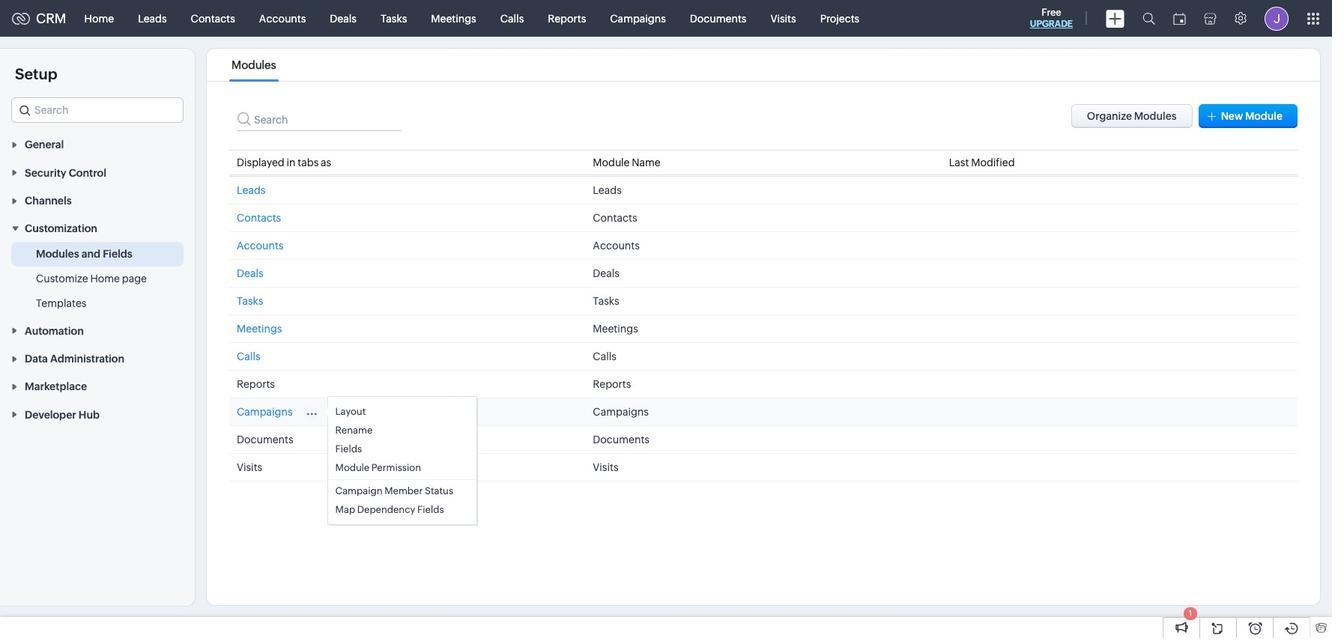 Task type: describe. For each thing, give the bounding box(es) containing it.
hub
[[79, 409, 100, 421]]

home inside customization region
[[90, 273, 120, 285]]

1 vertical spatial contacts link
[[237, 212, 281, 224]]

customization region
[[0, 242, 195, 316]]

module inside new module button
[[1245, 110, 1283, 122]]

as
[[321, 157, 331, 169]]

new module button
[[1199, 104, 1298, 128]]

templates link
[[36, 296, 86, 311]]

profile element
[[1256, 0, 1298, 36]]

general
[[25, 139, 64, 151]]

documents link
[[678, 0, 759, 36]]

general button
[[0, 130, 195, 158]]

search image
[[1143, 12, 1155, 25]]

last modified
[[949, 157, 1015, 169]]

campaign member status map dependency fields
[[335, 486, 453, 515]]

2 horizontal spatial calls
[[593, 351, 617, 363]]

0 vertical spatial contacts link
[[179, 0, 247, 36]]

2 horizontal spatial contacts
[[593, 212, 637, 224]]

campaigns inside campaigns link
[[610, 12, 666, 24]]

create menu image
[[1106, 9, 1125, 27]]

0 vertical spatial accounts link
[[247, 0, 318, 36]]

0 horizontal spatial leads
[[138, 12, 167, 24]]

customize
[[36, 273, 88, 285]]

1 vertical spatial accounts link
[[237, 240, 284, 252]]

last
[[949, 157, 969, 169]]

map
[[335, 504, 355, 515]]

0 horizontal spatial deals
[[237, 267, 263, 279]]

search element
[[1134, 0, 1164, 37]]

1 horizontal spatial meetings
[[431, 12, 476, 24]]

displayed in tabs as
[[237, 157, 331, 169]]

developer
[[25, 409, 76, 421]]

modules and fields
[[36, 248, 132, 260]]

1 horizontal spatial deals
[[330, 12, 357, 24]]

customization
[[25, 223, 97, 235]]

2 horizontal spatial reports
[[593, 378, 631, 390]]

2 horizontal spatial leads
[[593, 184, 622, 196]]

data administration button
[[0, 344, 195, 372]]

1 horizontal spatial calls link
[[488, 0, 536, 36]]

customize home page link
[[36, 272, 147, 286]]

channels button
[[0, 186, 195, 214]]

setup
[[15, 65, 57, 82]]

security control
[[25, 167, 106, 179]]

customize home page
[[36, 273, 147, 285]]

fields inside campaign member status map dependency fields
[[417, 504, 444, 515]]

2 horizontal spatial deals
[[593, 267, 620, 279]]

1 horizontal spatial search text field
[[237, 104, 402, 131]]

1 horizontal spatial contacts
[[237, 212, 281, 224]]

0 horizontal spatial reports
[[237, 378, 275, 390]]

calls inside calls link
[[500, 12, 524, 24]]

administration
[[50, 353, 124, 365]]

layout rename fields module permission
[[335, 406, 421, 474]]

1 horizontal spatial visits
[[593, 462, 619, 474]]

0 horizontal spatial contacts
[[191, 12, 235, 24]]

marketplace
[[25, 381, 87, 393]]

data
[[25, 353, 48, 365]]

modules for modules
[[232, 58, 276, 71]]

layout
[[335, 406, 366, 417]]

0 vertical spatial campaigns link
[[598, 0, 678, 36]]

module name
[[593, 157, 661, 169]]

home inside 'link'
[[84, 12, 114, 24]]

calendar image
[[1173, 12, 1186, 24]]

developer hub button
[[0, 400, 195, 428]]

templates
[[36, 298, 86, 310]]

crm
[[36, 10, 66, 26]]

0 horizontal spatial calls
[[237, 351, 260, 363]]

modules link
[[229, 58, 279, 71]]

0 horizontal spatial meetings
[[237, 323, 282, 335]]



Task type: vqa. For each thing, say whether or not it's contained in the screenshot.
'New Module' at the right top of page
yes



Task type: locate. For each thing, give the bounding box(es) containing it.
projects link
[[808, 0, 872, 36]]

campaigns link
[[598, 0, 678, 36], [237, 406, 293, 418]]

1 horizontal spatial campaigns link
[[598, 0, 678, 36]]

contacts link up modules link
[[179, 0, 247, 36]]

security
[[25, 167, 66, 179]]

0 vertical spatial deals link
[[318, 0, 369, 36]]

0 vertical spatial calls link
[[488, 0, 536, 36]]

visits
[[771, 12, 796, 24], [237, 462, 262, 474], [593, 462, 619, 474]]

create menu element
[[1097, 0, 1134, 36]]

2 horizontal spatial documents
[[690, 12, 747, 24]]

campaign
[[335, 486, 383, 497]]

deals
[[330, 12, 357, 24], [237, 267, 263, 279], [593, 267, 620, 279]]

page
[[122, 273, 147, 285]]

1 horizontal spatial leads link
[[237, 184, 266, 196]]

leads right home 'link'
[[138, 12, 167, 24]]

1 vertical spatial modules
[[36, 248, 79, 260]]

deals link
[[318, 0, 369, 36], [237, 267, 263, 279]]

0 horizontal spatial search text field
[[12, 98, 183, 122]]

rename
[[335, 425, 373, 436]]

reports
[[548, 12, 586, 24], [237, 378, 275, 390], [593, 378, 631, 390]]

modified
[[971, 157, 1015, 169]]

customization button
[[0, 214, 195, 242]]

1 vertical spatial campaigns link
[[237, 406, 293, 418]]

fields down rename
[[335, 444, 362, 455]]

home
[[84, 12, 114, 24], [90, 273, 120, 285]]

0 horizontal spatial campaigns link
[[237, 406, 293, 418]]

developer hub
[[25, 409, 100, 421]]

2 horizontal spatial tasks
[[593, 295, 619, 307]]

0 vertical spatial tasks link
[[369, 0, 419, 36]]

documents inside documents link
[[690, 12, 747, 24]]

module up campaign
[[335, 462, 369, 474]]

fields inside customization region
[[103, 248, 132, 260]]

fields for rename
[[335, 444, 362, 455]]

data administration
[[25, 353, 124, 365]]

0 horizontal spatial meetings link
[[237, 323, 282, 335]]

automation button
[[0, 316, 195, 344]]

1 horizontal spatial leads
[[237, 184, 266, 196]]

free
[[1042, 7, 1061, 18]]

dependency
[[357, 504, 415, 515]]

1 vertical spatial calls link
[[237, 351, 260, 363]]

modules for modules and fields
[[36, 248, 79, 260]]

modules inside modules and fields link
[[36, 248, 79, 260]]

fields inside layout rename fields module permission
[[335, 444, 362, 455]]

search text field up general dropdown button
[[12, 98, 183, 122]]

1 vertical spatial leads link
[[237, 184, 266, 196]]

status
[[425, 486, 453, 497]]

2 horizontal spatial visits
[[771, 12, 796, 24]]

2 horizontal spatial meetings
[[593, 323, 638, 335]]

0 horizontal spatial tasks
[[237, 295, 263, 307]]

home link
[[72, 0, 126, 36]]

1 vertical spatial module
[[593, 157, 630, 169]]

contacts down module name
[[593, 212, 637, 224]]

0 vertical spatial modules
[[232, 58, 276, 71]]

1 vertical spatial meetings link
[[237, 323, 282, 335]]

and
[[81, 248, 101, 260]]

free upgrade
[[1030, 7, 1073, 29]]

1 vertical spatial home
[[90, 273, 120, 285]]

0 horizontal spatial visits
[[237, 462, 262, 474]]

1 horizontal spatial meetings link
[[419, 0, 488, 36]]

1 horizontal spatial modules
[[232, 58, 276, 71]]

security control button
[[0, 158, 195, 186]]

0 vertical spatial fields
[[103, 248, 132, 260]]

visits inside visits link
[[771, 12, 796, 24]]

1 horizontal spatial calls
[[500, 12, 524, 24]]

campaigns
[[610, 12, 666, 24], [237, 406, 293, 418], [593, 406, 649, 418]]

fields for and
[[103, 248, 132, 260]]

control
[[69, 167, 106, 179]]

tasks link
[[369, 0, 419, 36], [237, 295, 263, 307]]

Search text field
[[12, 98, 183, 122], [237, 104, 402, 131]]

member
[[385, 486, 423, 497]]

2 vertical spatial fields
[[417, 504, 444, 515]]

contacts link
[[179, 0, 247, 36], [237, 212, 281, 224]]

tabs
[[298, 157, 319, 169]]

displayed
[[237, 157, 284, 169]]

meetings link
[[419, 0, 488, 36], [237, 323, 282, 335]]

module right new
[[1245, 110, 1283, 122]]

leads down displayed
[[237, 184, 266, 196]]

1 vertical spatial fields
[[335, 444, 362, 455]]

0 vertical spatial leads link
[[126, 0, 179, 36]]

in
[[287, 157, 296, 169]]

1
[[1189, 609, 1192, 618]]

1 horizontal spatial deals link
[[318, 0, 369, 36]]

None button
[[1071, 104, 1193, 128]]

home right crm
[[84, 12, 114, 24]]

accounts inside accounts link
[[259, 12, 306, 24]]

automation
[[25, 325, 84, 337]]

1 horizontal spatial documents
[[593, 434, 650, 446]]

1 horizontal spatial reports
[[548, 12, 586, 24]]

meetings
[[431, 12, 476, 24], [237, 323, 282, 335], [593, 323, 638, 335]]

1 horizontal spatial module
[[593, 157, 630, 169]]

module inside layout rename fields module permission
[[335, 462, 369, 474]]

module
[[1245, 110, 1283, 122], [593, 157, 630, 169], [335, 462, 369, 474]]

new module
[[1221, 110, 1283, 122]]

accounts
[[259, 12, 306, 24], [237, 240, 284, 252], [593, 240, 640, 252]]

reports link
[[536, 0, 598, 36]]

0 horizontal spatial deals link
[[237, 267, 263, 279]]

1 horizontal spatial tasks
[[381, 12, 407, 24]]

leads
[[138, 12, 167, 24], [237, 184, 266, 196], [593, 184, 622, 196]]

visits link
[[759, 0, 808, 36]]

channels
[[25, 195, 72, 207]]

contacts up modules link
[[191, 12, 235, 24]]

marketplace button
[[0, 372, 195, 400]]

0 horizontal spatial fields
[[103, 248, 132, 260]]

fields
[[103, 248, 132, 260], [335, 444, 362, 455], [417, 504, 444, 515]]

calls
[[500, 12, 524, 24], [237, 351, 260, 363], [593, 351, 617, 363]]

leads down module name
[[593, 184, 622, 196]]

module left name
[[593, 157, 630, 169]]

0 horizontal spatial leads link
[[126, 0, 179, 36]]

contacts down displayed
[[237, 212, 281, 224]]

name
[[632, 157, 661, 169]]

fields right and
[[103, 248, 132, 260]]

leads link
[[126, 0, 179, 36], [237, 184, 266, 196]]

modules
[[232, 58, 276, 71], [36, 248, 79, 260]]

fields down status
[[417, 504, 444, 515]]

2 vertical spatial module
[[335, 462, 369, 474]]

new
[[1221, 110, 1243, 122]]

0 horizontal spatial module
[[335, 462, 369, 474]]

calls link
[[488, 0, 536, 36], [237, 351, 260, 363]]

search text field up 'as'
[[237, 104, 402, 131]]

1 vertical spatial tasks link
[[237, 295, 263, 307]]

0 vertical spatial module
[[1245, 110, 1283, 122]]

projects
[[820, 12, 860, 24]]

2 horizontal spatial module
[[1245, 110, 1283, 122]]

0 vertical spatial home
[[84, 12, 114, 24]]

logo image
[[12, 12, 30, 24]]

None field
[[11, 97, 184, 123]]

home down and
[[90, 273, 120, 285]]

documents
[[690, 12, 747, 24], [237, 434, 293, 446], [593, 434, 650, 446]]

1 horizontal spatial fields
[[335, 444, 362, 455]]

0 horizontal spatial calls link
[[237, 351, 260, 363]]

0 horizontal spatial tasks link
[[237, 295, 263, 307]]

accounts link
[[247, 0, 318, 36], [237, 240, 284, 252]]

permission
[[371, 462, 421, 474]]

tasks
[[381, 12, 407, 24], [237, 295, 263, 307], [593, 295, 619, 307]]

modules and fields link
[[36, 247, 132, 262]]

2 horizontal spatial fields
[[417, 504, 444, 515]]

1 horizontal spatial tasks link
[[369, 0, 419, 36]]

profile image
[[1265, 6, 1289, 30]]

1 vertical spatial deals link
[[237, 267, 263, 279]]

upgrade
[[1030, 19, 1073, 29]]

0 horizontal spatial documents
[[237, 434, 293, 446]]

crm link
[[12, 10, 66, 26]]

contacts
[[191, 12, 235, 24], [237, 212, 281, 224], [593, 212, 637, 224]]

0 horizontal spatial modules
[[36, 248, 79, 260]]

contacts link down displayed
[[237, 212, 281, 224]]

0 vertical spatial meetings link
[[419, 0, 488, 36]]



